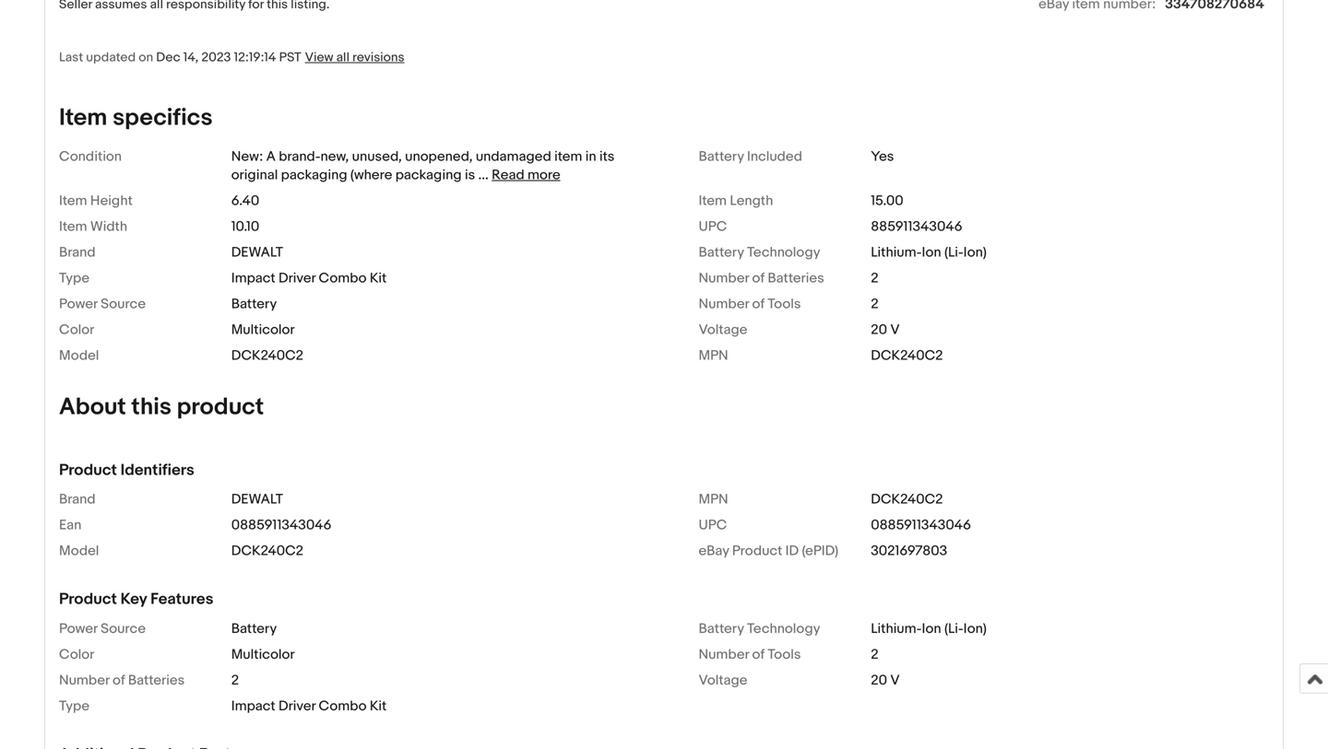 Task type: locate. For each thing, give the bounding box(es) containing it.
1 horizontal spatial number of batteries
[[699, 270, 824, 287]]

impact driver combo kit
[[231, 270, 387, 287], [231, 699, 387, 715]]

1 vertical spatial 20
[[871, 673, 887, 689]]

power
[[59, 296, 98, 313], [59, 621, 98, 638]]

1 vertical spatial brand
[[59, 492, 96, 508]]

power source
[[59, 296, 146, 313], [59, 621, 146, 638]]

technology down id
[[747, 621, 820, 638]]

voltage for 2
[[699, 673, 747, 689]]

2 model from the top
[[59, 543, 99, 560]]

2 number of tools from the top
[[699, 647, 801, 663]]

mpn for dck240c2
[[699, 348, 728, 364]]

item left 'length'
[[699, 193, 727, 209]]

impact
[[231, 270, 275, 287], [231, 699, 275, 715]]

1 v from the top
[[890, 322, 900, 338]]

brand
[[59, 244, 96, 261], [59, 492, 96, 508]]

tools for multicolor
[[768, 647, 801, 663]]

0 vertical spatial power source
[[59, 296, 146, 313]]

1 vertical spatial multicolor
[[231, 647, 295, 663]]

product for product identifiers
[[59, 461, 117, 480]]

1 vertical spatial ion)
[[964, 621, 987, 638]]

1 0885911343046 from the left
[[231, 518, 331, 534]]

0 vertical spatial dewalt
[[231, 244, 283, 261]]

product for product key features
[[59, 590, 117, 610]]

0 vertical spatial voltage
[[699, 322, 747, 338]]

1 horizontal spatial 0885911343046
[[871, 518, 971, 534]]

item for item width
[[59, 219, 87, 235]]

2 power from the top
[[59, 621, 98, 638]]

lithium-ion (li-ion) for battery
[[871, 621, 987, 638]]

ion) for dewalt
[[964, 244, 987, 261]]

1 dewalt from the top
[[231, 244, 283, 261]]

2 source from the top
[[101, 621, 146, 638]]

0 vertical spatial mpn
[[699, 348, 728, 364]]

power source for battery technology
[[59, 621, 146, 638]]

source down key
[[101, 621, 146, 638]]

about this product
[[59, 393, 264, 422]]

dck240c2
[[231, 348, 303, 364], [871, 348, 943, 364], [871, 492, 943, 508], [231, 543, 303, 560]]

item up condition
[[59, 104, 107, 132]]

1 source from the top
[[101, 296, 146, 313]]

0 vertical spatial driver
[[279, 270, 316, 287]]

0 vertical spatial tools
[[768, 296, 801, 313]]

1 impact driver combo kit from the top
[[231, 270, 387, 287]]

1 vertical spatial impact driver combo kit
[[231, 699, 387, 715]]

(li- down 3021697803
[[945, 621, 964, 638]]

yes
[[871, 148, 894, 165]]

dec
[[156, 50, 180, 65]]

1 vertical spatial number of batteries
[[59, 673, 185, 689]]

product left key
[[59, 590, 117, 610]]

lithium-ion (li-ion) down the 885911343046
[[871, 244, 987, 261]]

1 vertical spatial ion
[[922, 621, 941, 638]]

1 ion) from the top
[[964, 244, 987, 261]]

lithium-
[[871, 244, 922, 261], [871, 621, 922, 638]]

lithium- for dewalt
[[871, 244, 922, 261]]

1 vertical spatial power
[[59, 621, 98, 638]]

upc for 885911343046
[[699, 219, 727, 235]]

battery technology
[[699, 244, 820, 261], [699, 621, 820, 638]]

1 horizontal spatial packaging
[[395, 167, 462, 183]]

kit
[[370, 270, 387, 287], [370, 699, 387, 715]]

1 tools from the top
[[768, 296, 801, 313]]

1 vertical spatial mpn
[[699, 492, 728, 508]]

color down the product key features
[[59, 647, 94, 663]]

0 vertical spatial product
[[59, 461, 117, 480]]

20 v for multicolor
[[871, 322, 900, 338]]

upc up ebay
[[699, 518, 727, 534]]

0 vertical spatial lithium-ion (li-ion)
[[871, 244, 987, 261]]

12:19:14
[[234, 50, 276, 65]]

2 0885911343046 from the left
[[871, 518, 971, 534]]

0 vertical spatial lithium-
[[871, 244, 922, 261]]

14,
[[183, 50, 199, 65]]

0 vertical spatial color
[[59, 322, 94, 338]]

1 ion from the top
[[922, 244, 941, 261]]

product identifiers
[[59, 461, 194, 480]]

1 vertical spatial number of tools
[[699, 647, 801, 663]]

1 vertical spatial model
[[59, 543, 99, 560]]

2 multicolor from the top
[[231, 647, 295, 663]]

20
[[871, 322, 887, 338], [871, 673, 887, 689]]

2 vertical spatial product
[[59, 590, 117, 610]]

technology for dewalt
[[747, 244, 820, 261]]

brand down "item width"
[[59, 244, 96, 261]]

number of tools for battery
[[699, 296, 801, 313]]

1 vertical spatial lithium-ion (li-ion)
[[871, 621, 987, 638]]

ebay product id (epid)
[[699, 543, 839, 560]]

last
[[59, 50, 83, 65]]

1 lithium-ion (li-ion) from the top
[[871, 244, 987, 261]]

1 vertical spatial dewalt
[[231, 492, 283, 508]]

lithium-ion (li-ion) down 3021697803
[[871, 621, 987, 638]]

included
[[747, 148, 802, 165]]

0 vertical spatial model
[[59, 348, 99, 364]]

1 vertical spatial 20 v
[[871, 673, 900, 689]]

1 vertical spatial tools
[[768, 647, 801, 663]]

0 vertical spatial ion)
[[964, 244, 987, 261]]

0885911343046
[[231, 518, 331, 534], [871, 518, 971, 534]]

combo
[[319, 270, 367, 287], [319, 699, 367, 715]]

battery for power source
[[699, 621, 744, 638]]

item length
[[699, 193, 773, 209]]

1 20 from the top
[[871, 322, 887, 338]]

packaging down "brand-"
[[281, 167, 347, 183]]

2 combo from the top
[[319, 699, 367, 715]]

1 voltage from the top
[[699, 322, 747, 338]]

0 vertical spatial type
[[59, 270, 90, 287]]

upc down the item length
[[699, 219, 727, 235]]

0 vertical spatial source
[[101, 296, 146, 313]]

0 vertical spatial battery technology
[[699, 244, 820, 261]]

1 color from the top
[[59, 322, 94, 338]]

2 color from the top
[[59, 647, 94, 663]]

model up about in the left of the page
[[59, 348, 99, 364]]

power source down key
[[59, 621, 146, 638]]

read
[[492, 167, 525, 183]]

2 tools from the top
[[768, 647, 801, 663]]

0 vertical spatial combo
[[319, 270, 367, 287]]

1 mpn from the top
[[699, 348, 728, 364]]

battery for condition
[[699, 148, 744, 165]]

brand up ean
[[59, 492, 96, 508]]

item up "item width"
[[59, 193, 87, 209]]

mpn for dewalt
[[699, 492, 728, 508]]

power down "item width"
[[59, 296, 98, 313]]

ean
[[59, 518, 81, 534]]

ion)
[[964, 244, 987, 261], [964, 621, 987, 638]]

1 vertical spatial driver
[[279, 699, 316, 715]]

0 vertical spatial kit
[[370, 270, 387, 287]]

dewalt
[[231, 244, 283, 261], [231, 492, 283, 508]]

2 technology from the top
[[747, 621, 820, 638]]

batteries down the product key features
[[128, 673, 185, 689]]

product
[[59, 461, 117, 480], [732, 543, 782, 560], [59, 590, 117, 610]]

1 vertical spatial lithium-
[[871, 621, 922, 638]]

2 mpn from the top
[[699, 492, 728, 508]]

1 horizontal spatial batteries
[[768, 270, 824, 287]]

1 vertical spatial source
[[101, 621, 146, 638]]

ion down the 885911343046
[[922, 244, 941, 261]]

2 impact driver combo kit from the top
[[231, 699, 387, 715]]

lithium- down 3021697803
[[871, 621, 922, 638]]

0 vertical spatial technology
[[747, 244, 820, 261]]

1 multicolor from the top
[[231, 322, 295, 338]]

0 horizontal spatial packaging
[[281, 167, 347, 183]]

model for mpn
[[59, 348, 99, 364]]

1 vertical spatial power source
[[59, 621, 146, 638]]

v for 2
[[890, 673, 900, 689]]

battery
[[699, 148, 744, 165], [699, 244, 744, 261], [231, 296, 277, 313], [231, 621, 277, 638], [699, 621, 744, 638]]

specifics
[[113, 104, 213, 132]]

technology
[[747, 244, 820, 261], [747, 621, 820, 638]]

1 vertical spatial upc
[[699, 518, 727, 534]]

1 battery technology from the top
[[699, 244, 820, 261]]

2 ion) from the top
[[964, 621, 987, 638]]

of
[[752, 270, 765, 287], [752, 296, 765, 313], [752, 647, 765, 663], [113, 673, 125, 689]]

ion
[[922, 244, 941, 261], [922, 621, 941, 638]]

1 vertical spatial voltage
[[699, 673, 747, 689]]

source
[[101, 296, 146, 313], [101, 621, 146, 638]]

1 vertical spatial combo
[[319, 699, 367, 715]]

source down width
[[101, 296, 146, 313]]

this
[[131, 393, 171, 422]]

0 vertical spatial brand
[[59, 244, 96, 261]]

upc
[[699, 219, 727, 235], [699, 518, 727, 534]]

batteries
[[768, 270, 824, 287], [128, 673, 185, 689]]

2 lithium-ion (li-ion) from the top
[[871, 621, 987, 638]]

2 driver from the top
[[279, 699, 316, 715]]

its
[[600, 148, 615, 165]]

1 vertical spatial color
[[59, 647, 94, 663]]

1 vertical spatial v
[[890, 673, 900, 689]]

(li-
[[945, 244, 964, 261], [945, 621, 964, 638]]

0 vertical spatial batteries
[[768, 270, 824, 287]]

0 vertical spatial upc
[[699, 219, 727, 235]]

2 voltage from the top
[[699, 673, 747, 689]]

1 lithium- from the top
[[871, 244, 922, 261]]

source for number of tools
[[101, 296, 146, 313]]

packaging
[[281, 167, 347, 183], [395, 167, 462, 183]]

0 vertical spatial v
[[890, 322, 900, 338]]

of for impact driver combo kit
[[752, 270, 765, 287]]

new: a brand-new, unused, unopened, undamaged item in its original packaging (where packaging is ...
[[231, 148, 615, 183]]

voltage
[[699, 322, 747, 338], [699, 673, 747, 689]]

1 power from the top
[[59, 296, 98, 313]]

1 20 v from the top
[[871, 322, 900, 338]]

of for battery
[[752, 296, 765, 313]]

0 vertical spatial impact driver combo kit
[[231, 270, 387, 287]]

type
[[59, 270, 90, 287], [59, 699, 90, 715]]

lithium-ion (li-ion) for dewalt
[[871, 244, 987, 261]]

ion down 3021697803
[[922, 621, 941, 638]]

v
[[890, 322, 900, 338], [890, 673, 900, 689]]

batteries down 'length'
[[768, 270, 824, 287]]

lithium- down the 885911343046
[[871, 244, 922, 261]]

1 driver from the top
[[279, 270, 316, 287]]

width
[[90, 219, 127, 235]]

new:
[[231, 148, 263, 165]]

0 vertical spatial 20
[[871, 322, 887, 338]]

1 brand from the top
[[59, 244, 96, 261]]

tools
[[768, 296, 801, 313], [768, 647, 801, 663]]

brand-
[[279, 148, 321, 165]]

2 upc from the top
[[699, 518, 727, 534]]

2 v from the top
[[890, 673, 900, 689]]

features
[[151, 590, 213, 610]]

2 dewalt from the top
[[231, 492, 283, 508]]

1 (li- from the top
[[945, 244, 964, 261]]

id
[[786, 543, 799, 560]]

brand for mpn
[[59, 492, 96, 508]]

2 brand from the top
[[59, 492, 96, 508]]

20 v
[[871, 322, 900, 338], [871, 673, 900, 689]]

revisions
[[352, 50, 405, 65]]

packaging down unopened, on the top of the page
[[395, 167, 462, 183]]

item height
[[59, 193, 133, 209]]

power down the product key features
[[59, 621, 98, 638]]

1 vertical spatial kit
[[370, 699, 387, 715]]

0 vertical spatial ion
[[922, 244, 941, 261]]

2
[[871, 270, 879, 287], [871, 296, 879, 313], [871, 647, 879, 663], [231, 673, 239, 689]]

item width
[[59, 219, 127, 235]]

number of batteries down key
[[59, 673, 185, 689]]

1 model from the top
[[59, 348, 99, 364]]

1 power source from the top
[[59, 296, 146, 313]]

0 vertical spatial 20 v
[[871, 322, 900, 338]]

0 horizontal spatial 0885911343046
[[231, 518, 331, 534]]

0 vertical spatial number of tools
[[699, 296, 801, 313]]

20 for multicolor
[[871, 322, 887, 338]]

1 vertical spatial impact
[[231, 699, 275, 715]]

color up about in the left of the page
[[59, 322, 94, 338]]

item down item height
[[59, 219, 87, 235]]

1 vertical spatial technology
[[747, 621, 820, 638]]

2 battery technology from the top
[[699, 621, 820, 638]]

ion for dewalt
[[922, 244, 941, 261]]

product up ean
[[59, 461, 117, 480]]

model
[[59, 348, 99, 364], [59, 543, 99, 560]]

battery for brand
[[699, 244, 744, 261]]

2 power source from the top
[[59, 621, 146, 638]]

0 vertical spatial impact
[[231, 270, 275, 287]]

0 vertical spatial multicolor
[[231, 322, 295, 338]]

item
[[59, 104, 107, 132], [59, 193, 87, 209], [699, 193, 727, 209], [59, 219, 87, 235]]

item for item height
[[59, 193, 87, 209]]

ion) for battery
[[964, 621, 987, 638]]

(li- down the 885911343046
[[945, 244, 964, 261]]

1 number of tools from the top
[[699, 296, 801, 313]]

2 (li- from the top
[[945, 621, 964, 638]]

1 vertical spatial type
[[59, 699, 90, 715]]

ion for battery
[[922, 621, 941, 638]]

1 vertical spatial batteries
[[128, 673, 185, 689]]

1 upc from the top
[[699, 219, 727, 235]]

color
[[59, 322, 94, 338], [59, 647, 94, 663]]

1 vertical spatial (li-
[[945, 621, 964, 638]]

number of tools
[[699, 296, 801, 313], [699, 647, 801, 663]]

2 20 from the top
[[871, 673, 887, 689]]

1 vertical spatial battery technology
[[699, 621, 820, 638]]

technology down 'length'
[[747, 244, 820, 261]]

1 technology from the top
[[747, 244, 820, 261]]

number of batteries
[[699, 270, 824, 287], [59, 673, 185, 689]]

product left id
[[732, 543, 782, 560]]

battery technology for dewalt
[[699, 244, 820, 261]]

2 lithium- from the top
[[871, 621, 922, 638]]

number
[[699, 270, 749, 287], [699, 296, 749, 313], [699, 647, 749, 663], [59, 673, 109, 689]]

(epid)
[[802, 543, 839, 560]]

0 vertical spatial power
[[59, 296, 98, 313]]

1 type from the top
[[59, 270, 90, 287]]

key
[[120, 590, 147, 610]]

1 vertical spatial product
[[732, 543, 782, 560]]

lithium-ion (li-ion)
[[871, 244, 987, 261], [871, 621, 987, 638]]

2 20 v from the top
[[871, 673, 900, 689]]

product key features
[[59, 590, 213, 610]]

0 vertical spatial (li-
[[945, 244, 964, 261]]

in
[[586, 148, 596, 165]]

number for battery
[[699, 296, 749, 313]]

mpn
[[699, 348, 728, 364], [699, 492, 728, 508]]

1 combo from the top
[[319, 270, 367, 287]]

power source down width
[[59, 296, 146, 313]]

driver
[[279, 270, 316, 287], [279, 699, 316, 715]]

unopened,
[[405, 148, 473, 165]]

battery technology down ebay product id (epid)
[[699, 621, 820, 638]]

model down ean
[[59, 543, 99, 560]]

2 ion from the top
[[922, 621, 941, 638]]

number of batteries down 'length'
[[699, 270, 824, 287]]

condition
[[59, 148, 122, 165]]

on
[[139, 50, 153, 65]]

battery technology down 'length'
[[699, 244, 820, 261]]



Task type: vqa. For each thing, say whether or not it's contained in the screenshot.
2nd the impact driver combo kit from the top of the page
yes



Task type: describe. For each thing, give the bounding box(es) containing it.
power source for number of tools
[[59, 296, 146, 313]]

unused,
[[352, 148, 402, 165]]

2 impact from the top
[[231, 699, 275, 715]]

15.00
[[871, 193, 904, 209]]

item specifics
[[59, 104, 213, 132]]

2 kit from the top
[[370, 699, 387, 715]]

2 type from the top
[[59, 699, 90, 715]]

2023
[[201, 50, 231, 65]]

0 vertical spatial number of batteries
[[699, 270, 824, 287]]

multicolor for number of tools
[[231, 647, 295, 663]]

20 for 2
[[871, 673, 887, 689]]

upc for 0885911343046
[[699, 518, 727, 534]]

ebay
[[699, 543, 729, 560]]

height
[[90, 193, 133, 209]]

1 impact from the top
[[231, 270, 275, 287]]

tools for battery
[[768, 296, 801, 313]]

1 packaging from the left
[[281, 167, 347, 183]]

0 horizontal spatial number of batteries
[[59, 673, 185, 689]]

a
[[266, 148, 276, 165]]

1 kit from the top
[[370, 270, 387, 287]]

v for multicolor
[[890, 322, 900, 338]]

of for multicolor
[[752, 647, 765, 663]]

885911343046
[[871, 219, 963, 235]]

multicolor for voltage
[[231, 322, 295, 338]]

about
[[59, 393, 126, 422]]

color for voltage
[[59, 322, 94, 338]]

3021697803
[[871, 543, 947, 560]]

product
[[177, 393, 264, 422]]

0885911343046 for upc
[[871, 518, 971, 534]]

2 for impact driver combo kit
[[871, 270, 879, 287]]

pst
[[279, 50, 301, 65]]

power for number of tools
[[59, 296, 98, 313]]

dewalt for battery technology
[[231, 244, 283, 261]]

battery technology for battery
[[699, 621, 820, 638]]

is
[[465, 167, 475, 183]]

read more
[[492, 167, 560, 183]]

item for item length
[[699, 193, 727, 209]]

original
[[231, 167, 278, 183]]

read more button
[[492, 167, 560, 183]]

identifiers
[[120, 461, 194, 480]]

view
[[305, 50, 333, 65]]

(where
[[350, 167, 392, 183]]

number for multicolor
[[699, 647, 749, 663]]

all
[[336, 50, 350, 65]]

length
[[730, 193, 773, 209]]

2 for battery
[[871, 296, 879, 313]]

technology for battery
[[747, 621, 820, 638]]

new,
[[321, 148, 349, 165]]

0885911343046 for ean
[[231, 518, 331, 534]]

number for impact driver combo kit
[[699, 270, 749, 287]]

color for number of tools
[[59, 647, 94, 663]]

(li- for battery
[[945, 621, 964, 638]]

item
[[555, 148, 582, 165]]

source for battery technology
[[101, 621, 146, 638]]

model for ebay product id (epid)
[[59, 543, 99, 560]]

...
[[478, 167, 489, 183]]

lithium- for battery
[[871, 621, 922, 638]]

item for item specifics
[[59, 104, 107, 132]]

2 for multicolor
[[871, 647, 879, 663]]

view all revisions link
[[301, 49, 405, 65]]

power for battery technology
[[59, 621, 98, 638]]

number of tools for multicolor
[[699, 647, 801, 663]]

10.10
[[231, 219, 259, 235]]

updated
[[86, 50, 136, 65]]

brand for battery technology
[[59, 244, 96, 261]]

6.40
[[231, 193, 259, 209]]

2 packaging from the left
[[395, 167, 462, 183]]

more
[[528, 167, 560, 183]]

battery included
[[699, 148, 802, 165]]

voltage for multicolor
[[699, 322, 747, 338]]

(li- for dewalt
[[945, 244, 964, 261]]

0 horizontal spatial batteries
[[128, 673, 185, 689]]

20 v for 2
[[871, 673, 900, 689]]

dewalt for mpn
[[231, 492, 283, 508]]

last updated on dec 14, 2023 12:19:14 pst view all revisions
[[59, 50, 405, 65]]

undamaged
[[476, 148, 551, 165]]



